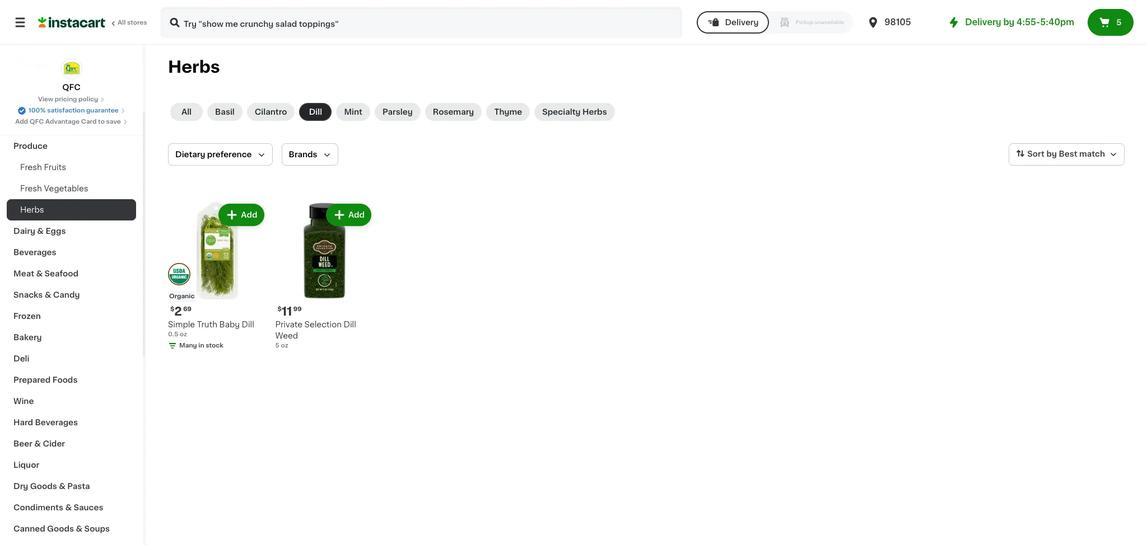 Task type: vqa. For each thing, say whether or not it's contained in the screenshot.
the rightmost Dough
no



Task type: locate. For each thing, give the bounding box(es) containing it.
soups
[[84, 526, 110, 533]]

cilantro
[[255, 108, 287, 116]]

& left pasta
[[59, 483, 65, 491]]

add
[[15, 119, 28, 125], [241, 211, 258, 219], [348, 211, 365, 219]]

& left eggs
[[37, 228, 44, 235]]

1 horizontal spatial 5
[[1117, 18, 1122, 26]]

save
[[106, 119, 121, 125]]

frozen link
[[7, 306, 136, 327]]

herbs up all link
[[168, 59, 220, 75]]

& inside 'link'
[[45, 291, 51, 299]]

0 horizontal spatial oz
[[180, 331, 187, 338]]

fresh vegetables link
[[7, 178, 136, 199]]

1 vertical spatial 5
[[275, 343, 280, 349]]

& for beer
[[34, 440, 41, 448]]

dairy & eggs link
[[7, 221, 136, 242]]

pasta
[[67, 483, 90, 491]]

weed
[[275, 332, 298, 340]]

0 horizontal spatial all
[[118, 20, 126, 26]]

add button
[[220, 205, 263, 225], [327, 205, 370, 225]]

0 vertical spatial goods
[[30, 483, 57, 491]]

herbs up the dairy & eggs
[[20, 206, 44, 214]]

2 horizontal spatial dill
[[344, 321, 356, 329]]

hard beverages
[[13, 419, 78, 427]]

parsley link
[[375, 103, 421, 121]]

advantage
[[45, 119, 80, 125]]

1 vertical spatial oz
[[281, 343, 288, 349]]

goods down condiments & sauces
[[47, 526, 74, 533]]

by inside best match sort by field
[[1047, 150, 1057, 158]]

1 horizontal spatial by
[[1047, 150, 1057, 158]]

$ inside $ 11 99
[[278, 306, 282, 312]]

dry goods & pasta link
[[7, 476, 136, 498]]

0 horizontal spatial herbs
[[20, 206, 44, 214]]

all left the basil
[[182, 108, 192, 116]]

card
[[81, 119, 97, 125]]

0 horizontal spatial delivery
[[725, 18, 759, 26]]

0 horizontal spatial 5
[[275, 343, 280, 349]]

$ left 69
[[170, 306, 174, 312]]

2 fresh from the top
[[20, 185, 42, 193]]

1 horizontal spatial all
[[182, 108, 192, 116]]

fresh vegetables
[[20, 185, 88, 193]]

eggs
[[46, 228, 66, 235]]

100% satisfaction guarantee
[[29, 108, 119, 114]]

1 add button from the left
[[220, 205, 263, 225]]

delivery inside 'button'
[[725, 18, 759, 26]]

0 vertical spatial beverages
[[13, 249, 56, 257]]

2 $ from the left
[[278, 306, 282, 312]]

oz down weed
[[281, 343, 288, 349]]

goods up condiments
[[30, 483, 57, 491]]

& left 'candy'
[[45, 291, 51, 299]]

product group
[[168, 202, 266, 353], [275, 202, 374, 351]]

1 vertical spatial herbs
[[583, 108, 607, 116]]

many in stock
[[179, 343, 224, 349]]

add for 2
[[241, 211, 258, 219]]

1 horizontal spatial $
[[278, 306, 282, 312]]

0 horizontal spatial product group
[[168, 202, 266, 353]]

herbs right specialty in the top of the page
[[583, 108, 607, 116]]

satisfaction
[[47, 108, 85, 114]]

5:40pm
[[1041, 18, 1075, 26]]

bakery link
[[7, 327, 136, 349]]

by for sort
[[1047, 150, 1057, 158]]

1 horizontal spatial oz
[[281, 343, 288, 349]]

by for delivery
[[1004, 18, 1015, 26]]

instacart logo image
[[38, 16, 105, 29]]

dill right selection
[[344, 321, 356, 329]]

2 horizontal spatial add
[[348, 211, 365, 219]]

sort
[[1028, 150, 1045, 158]]

Search field
[[161, 8, 682, 37]]

5 button
[[1088, 9, 1134, 36]]

0 vertical spatial all
[[118, 20, 126, 26]]

basil
[[215, 108, 235, 116]]

0 horizontal spatial dill
[[242, 321, 254, 329]]

dill inside private selection dill weed 5 oz
[[344, 321, 356, 329]]

dietary preference
[[175, 151, 252, 159]]

qfc
[[62, 83, 81, 91], [30, 119, 44, 125]]

dill left mint on the left
[[309, 108, 322, 116]]

0 vertical spatial oz
[[180, 331, 187, 338]]

2 add button from the left
[[327, 205, 370, 225]]

dairy
[[13, 228, 35, 235]]

preference
[[207, 151, 252, 159]]

0 horizontal spatial add button
[[220, 205, 263, 225]]

1 fresh from the top
[[20, 164, 42, 171]]

condiments & sauces
[[13, 504, 103, 512]]

all for all stores
[[118, 20, 126, 26]]

2 vertical spatial herbs
[[20, 206, 44, 214]]

1 horizontal spatial add
[[241, 211, 258, 219]]

oz inside private selection dill weed 5 oz
[[281, 343, 288, 349]]

& for meat
[[36, 270, 43, 278]]

view pricing policy link
[[38, 95, 105, 104]]

specialty
[[543, 108, 581, 116]]

$ for 11
[[278, 306, 282, 312]]

specialty herbs link
[[535, 103, 615, 121]]

delivery by 4:55-5:40pm link
[[948, 16, 1075, 29]]

1 vertical spatial all
[[182, 108, 192, 116]]

in
[[199, 343, 204, 349]]

meat & seafood
[[13, 270, 78, 278]]

oz inside simple truth baby dill 0.5 oz
[[180, 331, 187, 338]]

1 vertical spatial by
[[1047, 150, 1057, 158]]

5 inside private selection dill weed 5 oz
[[275, 343, 280, 349]]

private selection dill weed 5 oz
[[275, 321, 356, 349]]

deli link
[[7, 349, 136, 370]]

fresh
[[20, 164, 42, 171], [20, 185, 42, 193]]

by
[[1004, 18, 1015, 26], [1047, 150, 1057, 158]]

canned goods & soups
[[13, 526, 110, 533]]

4:55-
[[1017, 18, 1041, 26]]

0 horizontal spatial by
[[1004, 18, 1015, 26]]

1 product group from the left
[[168, 202, 266, 353]]

dill right baby
[[242, 321, 254, 329]]

beer
[[13, 440, 32, 448]]

0 vertical spatial qfc
[[62, 83, 81, 91]]

produce link
[[7, 136, 136, 157]]

qfc up view pricing policy link
[[62, 83, 81, 91]]

1 vertical spatial fresh
[[20, 185, 42, 193]]

1 horizontal spatial delivery
[[966, 18, 1002, 26]]

0 horizontal spatial qfc
[[30, 119, 44, 125]]

by right sort
[[1047, 150, 1057, 158]]

all for all
[[182, 108, 192, 116]]

goods for dry
[[30, 483, 57, 491]]

organic
[[169, 293, 195, 300]]

buy
[[31, 38, 47, 45]]

1 vertical spatial qfc
[[30, 119, 44, 125]]

all left stores
[[118, 20, 126, 26]]

& left soups
[[76, 526, 82, 533]]

1 horizontal spatial qfc
[[62, 83, 81, 91]]

1 $ from the left
[[170, 306, 174, 312]]

& left sauces
[[65, 504, 72, 512]]

foods
[[53, 377, 78, 384]]

$ inside the $ 2 69
[[170, 306, 174, 312]]

thyme
[[494, 108, 522, 116]]

$ left 99 on the left of the page
[[278, 306, 282, 312]]

vegetables
[[44, 185, 88, 193]]

dry
[[13, 483, 28, 491]]

brands button
[[282, 143, 338, 166]]

by inside delivery by 4:55-5:40pm link
[[1004, 18, 1015, 26]]

beverages down the dairy & eggs
[[13, 249, 56, 257]]

candy
[[53, 291, 80, 299]]

dill
[[309, 108, 322, 116], [242, 321, 254, 329], [344, 321, 356, 329]]

0 vertical spatial 5
[[1117, 18, 1122, 26]]

oz down simple on the left of the page
[[180, 331, 187, 338]]

wine link
[[7, 391, 136, 412]]

fresh fruits
[[20, 164, 66, 171]]

fresh down fresh fruits
[[20, 185, 42, 193]]

0 vertical spatial fresh
[[20, 164, 42, 171]]

policy
[[78, 96, 98, 103]]

prepared
[[13, 377, 51, 384]]

beverages up "cider"
[[35, 419, 78, 427]]

view
[[38, 96, 53, 103]]

2 product group from the left
[[275, 202, 374, 351]]

& right meat
[[36, 270, 43, 278]]

1 horizontal spatial add button
[[327, 205, 370, 225]]

Best match Sort by field
[[1009, 143, 1125, 166]]

1 vertical spatial goods
[[47, 526, 74, 533]]

truth
[[197, 321, 217, 329]]

fresh down produce
[[20, 164, 42, 171]]

qfc down '100%' at the left of page
[[30, 119, 44, 125]]

& right beer
[[34, 440, 41, 448]]

lists
[[31, 60, 51, 68]]

specialty herbs
[[543, 108, 607, 116]]

5
[[1117, 18, 1122, 26], [275, 343, 280, 349]]

2
[[174, 306, 182, 317]]

None search field
[[160, 7, 683, 38]]

100%
[[29, 108, 46, 114]]

product group containing 11
[[275, 202, 374, 351]]

1 horizontal spatial herbs
[[168, 59, 220, 75]]

by left 4:55- on the right of page
[[1004, 18, 1015, 26]]

delivery
[[966, 18, 1002, 26], [725, 18, 759, 26]]

liquor link
[[7, 455, 136, 476]]

beverages inside 'link'
[[13, 249, 56, 257]]

1 horizontal spatial product group
[[275, 202, 374, 351]]

$ for 2
[[170, 306, 174, 312]]

seafood
[[45, 270, 78, 278]]

& for condiments
[[65, 504, 72, 512]]

0 horizontal spatial $
[[170, 306, 174, 312]]

0 vertical spatial by
[[1004, 18, 1015, 26]]



Task type: describe. For each thing, give the bounding box(es) containing it.
add button for 11
[[327, 205, 370, 225]]

dietary preference button
[[168, 143, 273, 166]]

sort by
[[1028, 150, 1057, 158]]

parsley
[[383, 108, 413, 116]]

dill inside simple truth baby dill 0.5 oz
[[242, 321, 254, 329]]

snacks & candy
[[13, 291, 80, 299]]

delivery button
[[697, 11, 769, 34]]

brands
[[289, 151, 317, 159]]

bakery
[[13, 334, 42, 342]]

qfc link
[[61, 58, 82, 93]]

lists link
[[7, 53, 136, 75]]

dietary
[[175, 151, 205, 159]]

buy it again link
[[7, 30, 136, 53]]

2 horizontal spatial herbs
[[583, 108, 607, 116]]

98105
[[885, 18, 912, 26]]

view pricing policy
[[38, 96, 98, 103]]

add qfc advantage card to save link
[[15, 118, 128, 127]]

condiments
[[13, 504, 63, 512]]

service type group
[[697, 11, 854, 34]]

beer & cider
[[13, 440, 65, 448]]

delivery by 4:55-5:40pm
[[966, 18, 1075, 26]]

simple
[[168, 321, 195, 329]]

rosemary link
[[425, 103, 482, 121]]

0 vertical spatial herbs
[[168, 59, 220, 75]]

snacks
[[13, 291, 43, 299]]

product group containing 2
[[168, 202, 266, 353]]

recipes link
[[7, 93, 136, 114]]

add for 11
[[348, 211, 365, 219]]

cider
[[43, 440, 65, 448]]

add qfc advantage card to save
[[15, 119, 121, 125]]

meat
[[13, 270, 34, 278]]

oz for simple
[[180, 331, 187, 338]]

qfc inside 'link'
[[62, 83, 81, 91]]

0 horizontal spatial add
[[15, 119, 28, 125]]

11
[[282, 306, 292, 317]]

delivery for delivery
[[725, 18, 759, 26]]

$ 11 99
[[278, 306, 302, 317]]

snacks & candy link
[[7, 285, 136, 306]]

fruits
[[44, 164, 66, 171]]

best match
[[1059, 150, 1106, 158]]

private
[[275, 321, 303, 329]]

oz for private
[[281, 343, 288, 349]]

canned
[[13, 526, 45, 533]]

69
[[183, 306, 192, 312]]

qfc logo image
[[61, 58, 82, 80]]

stock
[[206, 343, 224, 349]]

hard beverages link
[[7, 412, 136, 434]]

dry goods & pasta
[[13, 483, 90, 491]]

match
[[1080, 150, 1106, 158]]

deli
[[13, 355, 29, 363]]

fresh fruits link
[[7, 157, 136, 178]]

100% satisfaction guarantee button
[[17, 104, 125, 115]]

many
[[179, 343, 197, 349]]

dairy & eggs
[[13, 228, 66, 235]]

fresh for fresh fruits
[[20, 164, 42, 171]]

prepared foods link
[[7, 370, 136, 391]]

thanksgiving
[[13, 121, 67, 129]]

guarantee
[[86, 108, 119, 114]]

baby
[[219, 321, 240, 329]]

goods for canned
[[47, 526, 74, 533]]

fresh for fresh vegetables
[[20, 185, 42, 193]]

add button for 2
[[220, 205, 263, 225]]

best
[[1059, 150, 1078, 158]]

& for snacks
[[45, 291, 51, 299]]

simple truth baby dill 0.5 oz
[[168, 321, 254, 338]]

all stores link
[[38, 7, 148, 38]]

rosemary
[[433, 108, 474, 116]]

1 vertical spatial beverages
[[35, 419, 78, 427]]

1 horizontal spatial dill
[[309, 108, 322, 116]]

hard
[[13, 419, 33, 427]]

pricing
[[55, 96, 77, 103]]

buy it again
[[31, 38, 79, 45]]

5 inside 5 button
[[1117, 18, 1122, 26]]

sauces
[[74, 504, 103, 512]]

cilantro link
[[247, 103, 295, 121]]

item badge image
[[168, 263, 191, 286]]

98105 button
[[867, 7, 934, 38]]

to
[[98, 119, 105, 125]]

canned goods & soups link
[[7, 519, 136, 540]]

delivery for delivery by 4:55-5:40pm
[[966, 18, 1002, 26]]

mint link
[[336, 103, 370, 121]]

meat & seafood link
[[7, 263, 136, 285]]

condiments & sauces link
[[7, 498, 136, 519]]

beverages link
[[7, 242, 136, 263]]

dill link
[[299, 103, 332, 121]]

produce
[[13, 142, 48, 150]]

0.5
[[168, 331, 178, 338]]

wine
[[13, 398, 34, 406]]

& for dairy
[[37, 228, 44, 235]]

$ 2 69
[[170, 306, 192, 317]]

beer & cider link
[[7, 434, 136, 455]]

mint
[[344, 108, 363, 116]]

prepared foods
[[13, 377, 78, 384]]



